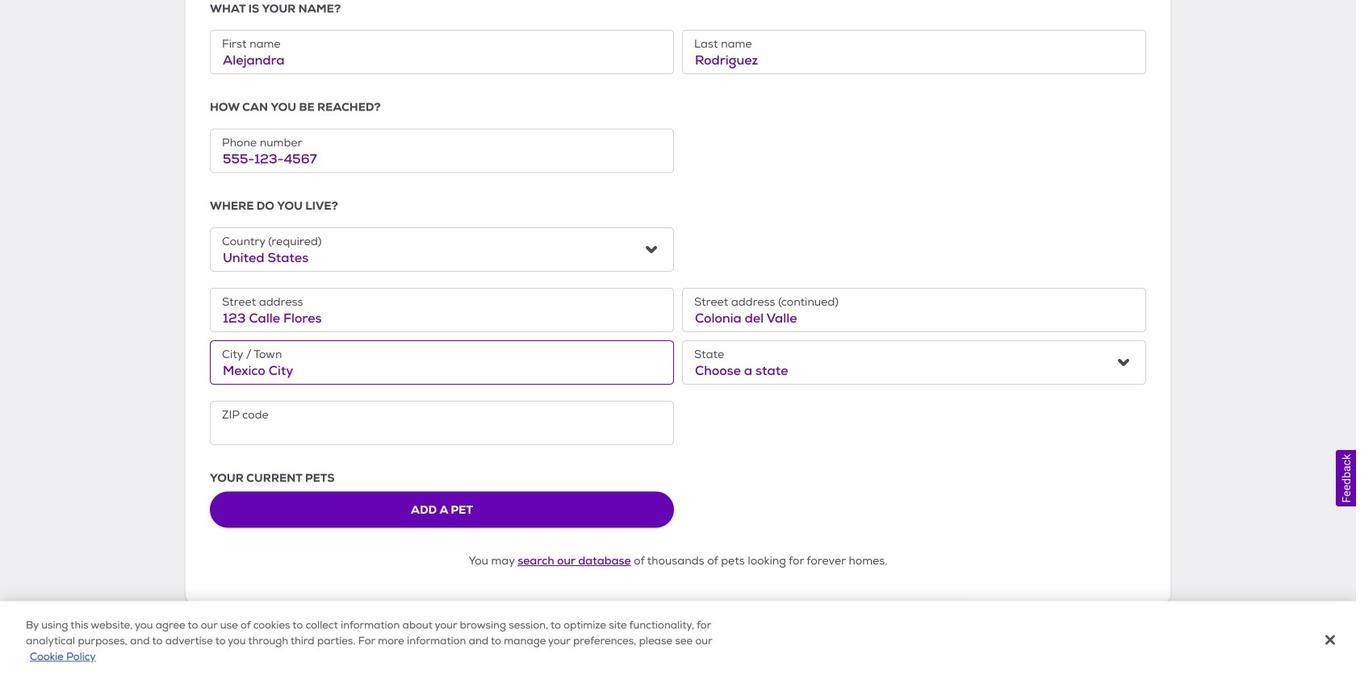 Task type: describe. For each thing, give the bounding box(es) containing it.
privacy alert dialog
[[0, 602, 1357, 684]]

purina your pet, our passion image
[[0, 637, 1357, 654]]



Task type: locate. For each thing, give the bounding box(es) containing it.
None text field
[[210, 30, 674, 74], [682, 30, 1147, 74], [210, 288, 674, 333], [210, 341, 674, 385], [210, 30, 674, 74], [682, 30, 1147, 74], [210, 288, 674, 333], [210, 341, 674, 385]]

None text field
[[210, 129, 674, 173], [682, 288, 1147, 333], [210, 401, 674, 446], [210, 129, 674, 173], [682, 288, 1147, 333], [210, 401, 674, 446]]

footer
[[0, 628, 1357, 684]]



Task type: vqa. For each thing, say whether or not it's contained in the screenshot.
Advertisement element
no



